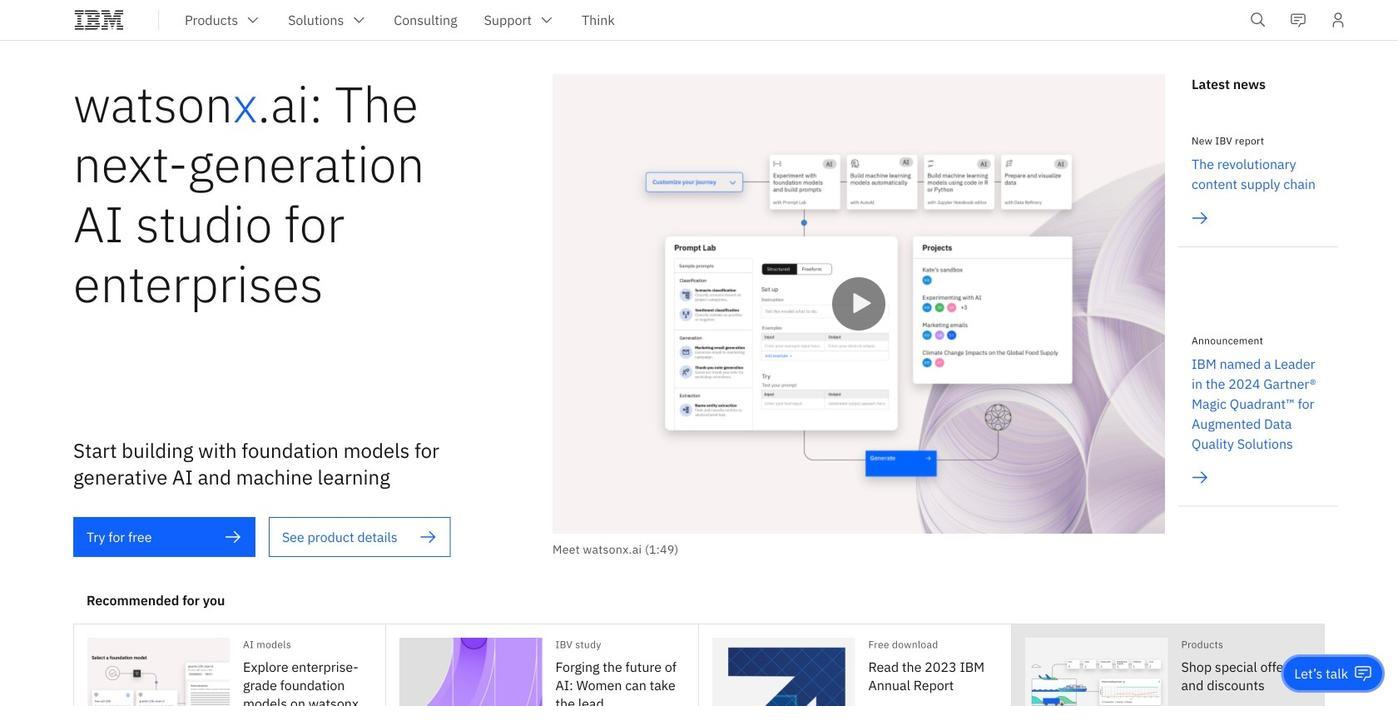Task type: locate. For each thing, give the bounding box(es) containing it.
let's talk element
[[1295, 664, 1349, 683]]



